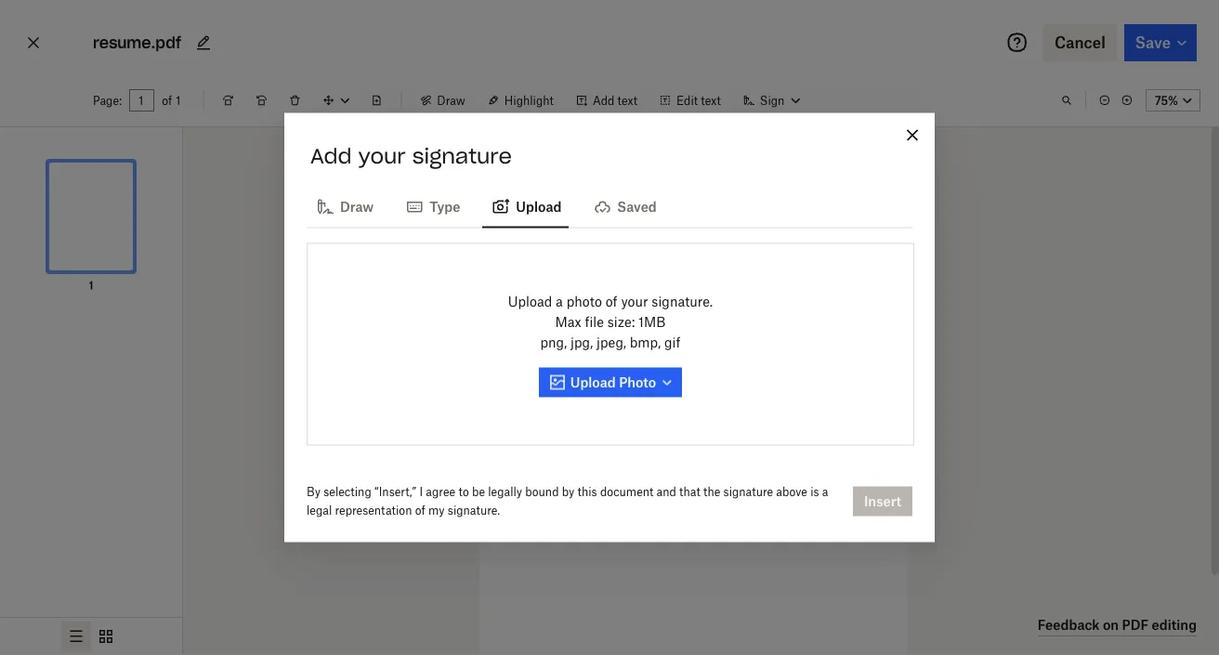 Task type: vqa. For each thing, say whether or not it's contained in the screenshot.
to
yes



Task type: describe. For each thing, give the bounding box(es) containing it.
signature. inside the upload a photo of your signature. max file size: 1mb png, jpg, jpeg, bmp, gif
[[652, 294, 713, 310]]

draw for draw button
[[437, 93, 465, 107]]

0 horizontal spatial 1
[[89, 278, 93, 292]]

text for add text
[[618, 93, 638, 107]]

max
[[555, 314, 582, 330]]

be
[[472, 485, 485, 499]]

representation
[[335, 504, 412, 518]]

tab list inside add your signature dialog
[[307, 184, 913, 228]]

a inside the upload a photo of your signature. max file size: 1mb png, jpg, jpeg, bmp, gif
[[556, 294, 563, 310]]

my
[[429, 504, 445, 518]]

jpeg,
[[597, 335, 627, 350]]

resume.pdf
[[93, 33, 181, 52]]

upload photo button
[[539, 368, 682, 397]]

jpg,
[[571, 335, 593, 350]]

edit text button
[[649, 86, 732, 115]]

this
[[578, 485, 597, 499]]

type
[[430, 199, 460, 215]]

"insert,"
[[375, 485, 417, 499]]

signature inside by selecting "insert," i agree to be legally bound by this document and that the signature above is a legal representation of my signature.
[[724, 485, 773, 499]]

size:
[[608, 314, 635, 330]]

png,
[[541, 335, 567, 350]]

draw for tab list containing draw
[[340, 199, 374, 215]]

add for add text
[[593, 93, 615, 107]]

bmp,
[[630, 335, 661, 350]]

gif
[[665, 335, 681, 350]]

draw button
[[409, 86, 477, 115]]

by
[[562, 485, 575, 499]]

photo
[[619, 375, 656, 390]]

upload for upload a photo of your signature. max file size: 1mb png, jpg, jpeg, bmp, gif
[[508, 294, 552, 310]]

legal
[[307, 504, 332, 518]]

agree
[[426, 485, 456, 499]]

upload for upload
[[516, 199, 562, 215]]

page 1. selected thumbnail preview element
[[32, 142, 151, 295]]

add for add your signature
[[310, 143, 352, 169]]

by
[[307, 485, 321, 499]]

by selecting "insert," i agree to be legally bound by this document and that the signature above is a legal representation of my signature.
[[307, 485, 829, 518]]

upload for upload photo
[[571, 375, 616, 390]]

that
[[680, 485, 701, 499]]

1mb
[[639, 314, 666, 330]]

edit
[[677, 93, 698, 107]]

1 horizontal spatial 1
[[176, 93, 181, 107]]

page:
[[93, 93, 122, 107]]



Task type: locate. For each thing, give the bounding box(es) containing it.
0 horizontal spatial signature.
[[448, 504, 500, 518]]

0 vertical spatial signature
[[413, 143, 512, 169]]

highlight
[[505, 93, 554, 107]]

upload inside popup button
[[571, 375, 616, 390]]

1 vertical spatial upload
[[508, 294, 552, 310]]

0 horizontal spatial add
[[310, 143, 352, 169]]

tab list containing draw
[[307, 184, 913, 228]]

1 vertical spatial of
[[606, 294, 618, 310]]

0 horizontal spatial draw
[[340, 199, 374, 215]]

add inside button
[[593, 93, 615, 107]]

1 vertical spatial 1
[[89, 278, 93, 292]]

0 vertical spatial draw
[[437, 93, 465, 107]]

signature. down be
[[448, 504, 500, 518]]

of inside by selecting "insert," i agree to be legally bound by this document and that the signature above is a legal representation of my signature.
[[415, 504, 426, 518]]

your
[[358, 143, 406, 169], [621, 294, 648, 310]]

0 vertical spatial add
[[593, 93, 615, 107]]

2 horizontal spatial of
[[606, 294, 618, 310]]

signature
[[413, 143, 512, 169], [724, 485, 773, 499]]

1 vertical spatial signature.
[[448, 504, 500, 518]]

0 horizontal spatial signature
[[413, 143, 512, 169]]

1 horizontal spatial text
[[701, 93, 721, 107]]

document
[[600, 485, 654, 499]]

1 vertical spatial a
[[822, 485, 829, 499]]

a inside by selecting "insert," i agree to be legally bound by this document and that the signature above is a legal representation of my signature.
[[822, 485, 829, 499]]

add inside dialog
[[310, 143, 352, 169]]

of right 'page:' at the top left of page
[[162, 93, 172, 107]]

0 vertical spatial a
[[556, 294, 563, 310]]

None number field
[[139, 93, 145, 108]]

0 vertical spatial of
[[162, 93, 172, 107]]

1 horizontal spatial signature.
[[652, 294, 713, 310]]

add
[[593, 93, 615, 107], [310, 143, 352, 169]]

1 text from the left
[[618, 93, 638, 107]]

tab list
[[307, 184, 913, 228]]

1 horizontal spatial draw
[[437, 93, 465, 107]]

1
[[176, 93, 181, 107], [89, 278, 93, 292]]

draw inside tab list
[[340, 199, 374, 215]]

0 horizontal spatial a
[[556, 294, 563, 310]]

of 1
[[162, 93, 181, 107]]

add your signature
[[310, 143, 512, 169]]

bound
[[525, 485, 559, 499]]

upload photo
[[571, 375, 656, 390]]

file
[[585, 314, 604, 330]]

to
[[459, 485, 469, 499]]

upload a photo of your signature. max file size: 1mb png, jpg, jpeg, bmp, gif
[[508, 294, 713, 350]]

above
[[777, 485, 808, 499]]

add text
[[593, 93, 638, 107]]

draw down the add your signature
[[340, 199, 374, 215]]

of
[[162, 93, 172, 107], [606, 294, 618, 310], [415, 504, 426, 518]]

the
[[704, 485, 721, 499]]

draw
[[437, 93, 465, 107], [340, 199, 374, 215]]

1 horizontal spatial a
[[822, 485, 829, 499]]

1 horizontal spatial signature
[[724, 485, 773, 499]]

edit text
[[677, 93, 721, 107]]

0 vertical spatial upload
[[516, 199, 562, 215]]

a
[[556, 294, 563, 310], [822, 485, 829, 499]]

of inside the upload a photo of your signature. max file size: 1mb png, jpg, jpeg, bmp, gif
[[606, 294, 618, 310]]

0 horizontal spatial your
[[358, 143, 406, 169]]

add text button
[[565, 86, 649, 115]]

highlight button
[[477, 86, 565, 115]]

0 vertical spatial your
[[358, 143, 406, 169]]

draw up the add your signature
[[437, 93, 465, 107]]

cancel image
[[22, 28, 45, 58]]

1 horizontal spatial your
[[621, 294, 648, 310]]

of up size:
[[606, 294, 618, 310]]

text left edit
[[618, 93, 638, 107]]

signature.
[[652, 294, 713, 310], [448, 504, 500, 518]]

signature. up 1mb
[[652, 294, 713, 310]]

1 horizontal spatial add
[[593, 93, 615, 107]]

1 vertical spatial draw
[[340, 199, 374, 215]]

1 vertical spatial signature
[[724, 485, 773, 499]]

0 horizontal spatial text
[[618, 93, 638, 107]]

a up max
[[556, 294, 563, 310]]

text right edit
[[701, 93, 721, 107]]

upload inside the upload a photo of your signature. max file size: 1mb png, jpg, jpeg, bmp, gif
[[508, 294, 552, 310]]

2 vertical spatial of
[[415, 504, 426, 518]]

a right is
[[822, 485, 829, 499]]

text
[[618, 93, 638, 107], [701, 93, 721, 107]]

Button to change sidebar grid view to list view radio
[[61, 622, 91, 652]]

signature right the
[[724, 485, 773, 499]]

2 text from the left
[[701, 93, 721, 107]]

saved
[[618, 199, 657, 215]]

and
[[657, 485, 677, 499]]

legally
[[488, 485, 522, 499]]

is
[[811, 485, 819, 499]]

option group
[[0, 617, 182, 655]]

text for edit text
[[701, 93, 721, 107]]

upload inside tab list
[[516, 199, 562, 215]]

your inside the upload a photo of your signature. max file size: 1mb png, jpg, jpeg, bmp, gif
[[621, 294, 648, 310]]

0 vertical spatial signature.
[[652, 294, 713, 310]]

upload
[[516, 199, 562, 215], [508, 294, 552, 310], [571, 375, 616, 390]]

signature. inside by selecting "insert," i agree to be legally bound by this document and that the signature above is a legal representation of my signature.
[[448, 504, 500, 518]]

2 vertical spatial upload
[[571, 375, 616, 390]]

1 horizontal spatial of
[[415, 504, 426, 518]]

add your signature dialog
[[284, 113, 935, 542]]

draw inside button
[[437, 93, 465, 107]]

selecting
[[324, 485, 372, 499]]

1 vertical spatial your
[[621, 294, 648, 310]]

photo
[[567, 294, 602, 310]]

Button to change sidebar list view to grid view radio
[[91, 622, 121, 652]]

signature up type
[[413, 143, 512, 169]]

0 vertical spatial 1
[[176, 93, 181, 107]]

of left my
[[415, 504, 426, 518]]

1 vertical spatial add
[[310, 143, 352, 169]]

0 horizontal spatial of
[[162, 93, 172, 107]]

i
[[420, 485, 423, 499]]



